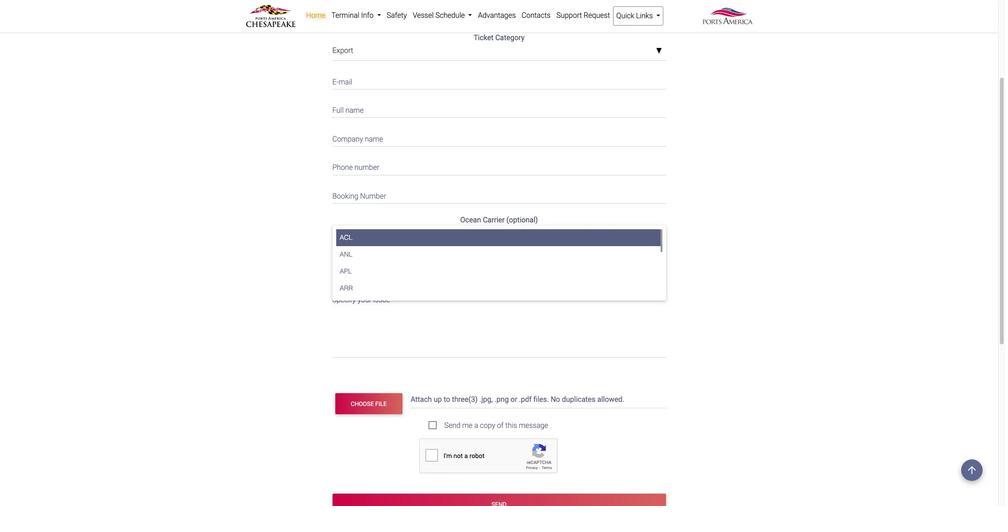 Task type: vqa. For each thing, say whether or not it's contained in the screenshot.
50-
no



Task type: locate. For each thing, give the bounding box(es) containing it.
full name
[[333, 106, 364, 115]]

specify
[[333, 296, 356, 304]]

Company name text field
[[333, 129, 666, 147]]

home link
[[303, 6, 329, 25], [246, 9, 266, 20]]

apl
[[340, 268, 352, 275]]

e-mail
[[333, 78, 352, 86]]

Full name text field
[[333, 100, 666, 118]]

0 horizontal spatial export
[[333, 46, 353, 55]]

0 vertical spatial option
[[375, 229, 395, 237]]

safety
[[387, 11, 407, 20]]

your left issue
[[358, 296, 372, 304]]

1 horizontal spatial home
[[306, 11, 326, 20]]

export left service
[[467, 251, 489, 260]]

choose down anl
[[333, 264, 357, 273]]

ticket category
[[474, 33, 525, 42]]

2 vertical spatial your
[[358, 296, 372, 304]]

1 horizontal spatial export
[[467, 251, 489, 260]]

safety link
[[384, 6, 410, 25]]

choose up anl
[[333, 229, 357, 237]]

2 vertical spatial choose
[[351, 401, 374, 408]]

Specify your issue text field
[[333, 290, 666, 358]]

contacts link
[[519, 6, 554, 25]]

support request
[[557, 11, 610, 20]]

1 vertical spatial name
[[365, 135, 383, 143]]

option up issue
[[375, 264, 395, 273]]

0 horizontal spatial home
[[246, 10, 266, 18]]

quick
[[617, 11, 635, 20]]

option down number
[[375, 229, 395, 237]]

send
[[445, 421, 461, 430]]

1 vertical spatial your
[[359, 264, 373, 273]]

your
[[359, 229, 373, 237], [359, 264, 373, 273], [358, 296, 372, 304]]

support
[[276, 10, 301, 18], [557, 11, 582, 20]]

export inside the export service type choose your option
[[467, 251, 489, 260]]

1 vertical spatial choose
[[333, 264, 357, 273]]

2 option from the top
[[375, 264, 395, 273]]

this
[[506, 421, 517, 430]]

home
[[246, 10, 266, 18], [306, 11, 326, 20]]

anl
[[340, 251, 353, 258]]

issue
[[374, 296, 390, 304]]

full
[[333, 106, 344, 115]]

home for the right home link
[[306, 11, 326, 20]]

ticket
[[474, 33, 494, 42]]

0 horizontal spatial home link
[[246, 9, 266, 20]]

your right apl
[[359, 264, 373, 273]]

arr
[[340, 285, 353, 292]]

category
[[496, 33, 525, 42]]

carrier
[[483, 216, 505, 224]]

advantages
[[478, 11, 516, 20]]

0 vertical spatial name
[[346, 106, 364, 115]]

0 horizontal spatial support
[[276, 10, 301, 18]]

name right full
[[346, 106, 364, 115]]

name
[[346, 106, 364, 115], [365, 135, 383, 143]]

0 vertical spatial choose
[[333, 229, 357, 237]]

mail
[[339, 78, 352, 86]]

company
[[333, 135, 363, 143]]

support for support
[[276, 10, 301, 18]]

vessel
[[413, 11, 434, 20]]

company name
[[333, 135, 383, 143]]

0 vertical spatial export
[[333, 46, 353, 55]]

1 vertical spatial export
[[467, 251, 489, 260]]

0 vertical spatial your
[[359, 229, 373, 237]]

choose file
[[351, 401, 387, 408]]

choose for choose your option
[[333, 229, 357, 237]]

1 horizontal spatial support
[[557, 11, 582, 20]]

choose
[[333, 229, 357, 237], [333, 264, 357, 273], [351, 401, 374, 408]]

choose left file
[[351, 401, 374, 408]]

name for full name
[[346, 106, 364, 115]]

export for export service type choose your option
[[467, 251, 489, 260]]

schedule
[[436, 11, 465, 20]]

your right acl at the top left of page
[[359, 229, 373, 237]]

name right the company
[[365, 135, 383, 143]]

1 horizontal spatial name
[[365, 135, 383, 143]]

message
[[519, 421, 549, 430]]

links
[[636, 11, 653, 20]]

support request link
[[554, 6, 613, 25]]

vessel schedule link
[[410, 6, 475, 25]]

number
[[360, 192, 386, 201]]

1 option from the top
[[375, 229, 395, 237]]

1 vertical spatial option
[[375, 264, 395, 273]]

send me a copy of this message
[[445, 421, 549, 430]]

export
[[333, 46, 353, 55], [467, 251, 489, 260]]

Booking Number text field
[[333, 186, 666, 204]]

quick links link
[[613, 6, 664, 26]]

advantages link
[[475, 6, 519, 25]]

quick links
[[617, 11, 655, 20]]

export up e-mail
[[333, 46, 353, 55]]

0 horizontal spatial name
[[346, 106, 364, 115]]

option
[[375, 229, 395, 237], [375, 264, 395, 273]]

terminal
[[332, 11, 360, 20]]



Task type: describe. For each thing, give the bounding box(es) containing it.
booking
[[333, 192, 358, 201]]

e-
[[333, 78, 339, 86]]

ocean carrier (optional)
[[461, 216, 538, 224]]

Phone number text field
[[333, 158, 666, 175]]

contacts
[[522, 11, 551, 20]]

number
[[355, 163, 380, 172]]

export for export
[[333, 46, 353, 55]]

terminal info link
[[329, 6, 384, 25]]

vessel schedule
[[413, 11, 467, 20]]

support for support request
[[557, 11, 582, 20]]

service
[[490, 251, 514, 260]]

me
[[462, 421, 473, 430]]

of
[[497, 421, 504, 430]]

info
[[361, 11, 374, 20]]

home for left home link
[[246, 10, 266, 18]]

your inside the export service type choose your option
[[359, 264, 373, 273]]

choose for choose file
[[351, 401, 374, 408]]

name for company name
[[365, 135, 383, 143]]

choose inside the export service type choose your option
[[333, 264, 357, 273]]

your for option
[[359, 229, 373, 237]]

1 horizontal spatial home link
[[303, 6, 329, 25]]

option inside the export service type choose your option
[[375, 264, 395, 273]]

file
[[375, 401, 387, 408]]

request
[[584, 11, 610, 20]]

copy
[[480, 421, 496, 430]]

ocean
[[461, 216, 481, 224]]

specify your issue
[[333, 296, 390, 304]]

go to top image
[[962, 460, 983, 481]]

terminal info
[[332, 11, 376, 20]]

export service type choose your option
[[333, 251, 531, 273]]

booking number
[[333, 192, 386, 201]]

phone number
[[333, 163, 380, 172]]

phone
[[333, 163, 353, 172]]

choose your option
[[333, 229, 395, 237]]

E-mail email field
[[333, 72, 666, 89]]

your for issue
[[358, 296, 372, 304]]

acl
[[340, 234, 353, 241]]

(optional)
[[507, 216, 538, 224]]

type
[[516, 251, 531, 260]]

Attach up to three(3) .jpg, .png or .pdf files. No duplicates allowed. text field
[[410, 391, 668, 409]]

▼
[[656, 47, 662, 55]]

a
[[475, 421, 478, 430]]



